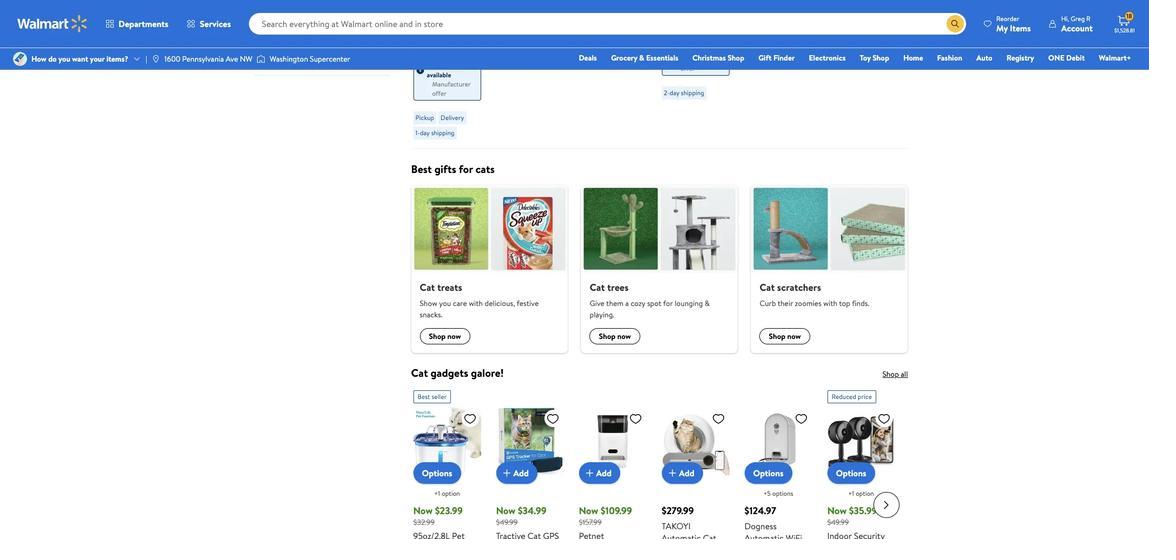 Task type: describe. For each thing, give the bounding box(es) containing it.
gifts
[[435, 162, 456, 176]]

how do you want your items?
[[31, 54, 128, 64]]

gadgets
[[431, 366, 468, 381]]

home
[[903, 53, 923, 63]]

cats
[[476, 162, 495, 176]]

product group containing now $34.99
[[496, 387, 564, 540]]

best gifts for cats
[[411, 162, 495, 176]]

1600
[[164, 54, 180, 64]]

+1 option for $23.99
[[434, 490, 460, 499]]

grocery & essentials
[[611, 53, 679, 63]]

product group containing temptations tasty chicken flavor adult dry cat food, 3.15 lb.
[[413, 0, 481, 144]]

home link
[[899, 52, 928, 64]]

product group containing now $23.99
[[413, 387, 481, 540]]

shop inside cat trees list item
[[599, 332, 616, 342]]

shipping down 223
[[515, 34, 539, 43]]

reduced price
[[832, 393, 872, 402]]

essentials
[[646, 53, 679, 63]]

list containing cat treats
[[405, 185, 915, 354]]

gift finder
[[759, 53, 795, 63]]

washington supercenter
[[270, 54, 350, 64]]

product group containing $124.97
[[745, 387, 812, 540]]

$49.99 for now $34.99
[[496, 518, 518, 529]]

add to favorites list, dogness automatic wifi dog/cat smart camera feeder - 6.5 lbs. large capacity, app control food dispenser with wifi, portion control, voice recording,timer programmable - grey image
[[795, 413, 808, 426]]

shop left all
[[883, 369, 899, 380]]

add to favorites list, indoor security camera, wireless wifi surveillance , night vision, 2-way audio, pet/office/baby monitor, 2 pack (only support 2.4ghz wi-fi) image
[[878, 413, 891, 426]]

greg
[[1071, 14, 1085, 23]]

add button for petnet smartfeeder (2nd generation) automatic wi-fi pet feeder with personalized portions for cats and dogs image
[[579, 463, 620, 485]]

account
[[1061, 22, 1093, 34]]

now for now $35.99
[[827, 505, 847, 518]]

2-day shipping down "essentials"
[[664, 88, 704, 97]]

items
[[1010, 22, 1031, 34]]

nw
[[240, 54, 252, 64]]

search icon image
[[951, 19, 960, 28]]

95oz/2.8l pet fountain, cat dog water fountain dispenser with smart pump,blue image
[[413, 408, 481, 476]]

+1 for $23.99
[[434, 490, 440, 499]]

reorder
[[997, 14, 1020, 23]]

options for now $35.99
[[836, 468, 867, 480]]

dogness
[[745, 521, 777, 533]]

+5
[[764, 490, 771, 499]]

cat trees list item
[[575, 185, 745, 354]]

113
[[779, 17, 787, 26]]

$109.99
[[601, 505, 632, 518]]

scratchers
[[777, 281, 821, 294]]

$2.00
[[693, 34, 709, 43]]

$124.97 dogness automatic wif
[[745, 505, 808, 540]]

deals link
[[574, 52, 602, 64]]

|
[[146, 54, 147, 64]]

tasty
[[461, 5, 480, 17]]

add to cart image for petnet smartfeeder (2nd generation) automatic wi-fi pet feeder with personalized portions for cats and dogs image
[[583, 467, 596, 480]]

shop inside cat treats list item
[[429, 332, 446, 342]]

get $2.00 walmart cash
[[681, 34, 720, 54]]

flavor
[[446, 17, 469, 29]]

lounging
[[675, 299, 703, 309]]

finder
[[774, 53, 795, 63]]

2-day shipping down 2974
[[830, 44, 870, 53]]

cat for cat scratchers curb their zoomies with top finds.
[[760, 281, 775, 294]]

now for now $34.99
[[496, 505, 516, 518]]

manufacturer offer for pickup
[[432, 80, 471, 98]]

automatic for $279.99
[[662, 533, 701, 540]]

cat for cat treats show you care with delicious, festive snacks.
[[420, 281, 435, 294]]

zoomies
[[795, 299, 822, 309]]

for inside cat trees give them a cozy spot for lounging & playing.
[[663, 299, 673, 309]]

toy shop
[[860, 53, 889, 63]]

auto link
[[972, 52, 998, 64]]

festive
[[517, 299, 539, 309]]

$279.99 takoyi automatic ca
[[662, 505, 727, 540]]

add to favorites list, petnet smartfeeder (2nd generation) automatic wi-fi pet feeder with personalized portions for cats and dogs image
[[629, 413, 642, 426]]

 image for how do you want your items?
[[13, 52, 27, 66]]

cash inside walmart cash available
[[452, 61, 466, 70]]

+1 option for $35.99
[[848, 490, 874, 499]]

delicious,
[[485, 299, 515, 309]]

2- down "essentials"
[[664, 88, 670, 97]]

hi, greg r account
[[1061, 14, 1093, 34]]

product group containing 2974
[[827, 0, 895, 144]]

Walmart Site-Wide search field
[[249, 13, 966, 35]]

petnet smartfeeder (2nd generation) automatic wi-fi pet feeder with personalized portions for cats and dogs image
[[579, 408, 647, 476]]

spot
[[647, 299, 662, 309]]

reorder my items
[[997, 14, 1031, 34]]

day right lb.
[[504, 34, 514, 43]]

deals
[[579, 53, 597, 63]]

services button
[[178, 11, 240, 37]]

how
[[31, 54, 46, 64]]

manufacturer for pickup
[[432, 80, 471, 89]]

treats
[[437, 281, 462, 294]]

day down pickup
[[420, 128, 430, 137]]

dogness automatic wifi dog/cat smart camera feeder - 6.5 lbs. large capacity, app control food dispenser with wifi, portion control, voice recording,timer programmable - grey image
[[745, 408, 812, 476]]

give
[[590, 299, 605, 309]]

$124.97
[[745, 505, 776, 518]]

cat inside 'temptations tasty chicken flavor adult dry cat food, 3.15 lb.'
[[452, 29, 465, 41]]

add for petnet smartfeeder (2nd generation) automatic wi-fi pet feeder with personalized portions for cats and dogs image
[[596, 468, 612, 480]]

playing.
[[590, 310, 615, 321]]

adult
[[413, 29, 434, 41]]

1453
[[448, 45, 461, 54]]

product group containing 36
[[579, 0, 647, 144]]

indoor security camera, wireless wifi surveillance , night vision, 2-way audio, pet/office/baby monitor, 2 pack (only support 2.4ghz wi-fi) image
[[827, 408, 895, 476]]

tractive cat gps tracker with activity monitoring, fits any collar (dark blue) image
[[496, 408, 564, 476]]

+1 for $35.99
[[848, 490, 854, 499]]

now for scratchers
[[787, 332, 801, 342]]

cat for cat trees give them a cozy spot for lounging & playing.
[[590, 281, 605, 294]]

manufacturer offer for 2-day shipping
[[681, 55, 719, 73]]

add to cart image
[[666, 467, 679, 480]]

top
[[839, 299, 850, 309]]

now $23.99 $32.99
[[413, 505, 463, 529]]

fashion link
[[933, 52, 967, 64]]

seller
[[432, 393, 447, 402]]

my
[[997, 22, 1008, 34]]

cat treats list item
[[405, 185, 575, 354]]

do
[[48, 54, 57, 64]]

now $35.99 $49.99
[[827, 505, 877, 529]]

takoyi
[[662, 521, 691, 533]]

3+
[[747, 34, 754, 43]]

1 vertical spatial walmart+
[[1099, 53, 1131, 63]]

supercenter
[[310, 54, 350, 64]]

temptations
[[413, 5, 459, 17]]

3.15
[[437, 41, 450, 52]]

$157.99
[[579, 518, 602, 529]]

add to favorites list, takoyi automatic cat litter box, self cleaning scooping and odor removal, app control support wifi, intelligent radar smart auto litter box with liner image
[[712, 413, 725, 426]]

walmart image
[[17, 15, 88, 32]]

with for scratchers
[[824, 299, 838, 309]]

18
[[1127, 11, 1133, 21]]

food,
[[413, 41, 434, 52]]

christmas
[[693, 53, 726, 63]]

shop now for treats
[[429, 332, 461, 342]]

walmart inside walmart cash available
[[427, 61, 451, 70]]

their
[[778, 299, 793, 309]]

$34.99
[[518, 505, 547, 518]]

one
[[1048, 53, 1065, 63]]

walmart cash available
[[427, 61, 466, 80]]

product group containing 113
[[745, 0, 812, 144]]



Task type: locate. For each thing, give the bounding box(es) containing it.
clear search field text image
[[934, 19, 942, 28]]

1 shop now from the left
[[429, 332, 461, 342]]

shipping down christmas
[[681, 88, 704, 97]]

debit
[[1067, 53, 1085, 63]]

3 options link from the left
[[827, 463, 875, 485]]

1 vertical spatial offer
[[432, 89, 447, 98]]

now left $34.99
[[496, 505, 516, 518]]

$49.99 left $35.99
[[827, 518, 849, 529]]

product group containing now $35.99
[[827, 387, 895, 540]]

now down their
[[787, 332, 801, 342]]

1 vertical spatial you
[[439, 299, 451, 309]]

3 now from the left
[[579, 505, 598, 518]]

want
[[72, 54, 88, 64]]

day left toy in the right top of the page
[[835, 44, 845, 53]]

1 horizontal spatial manufacturer offer
[[681, 55, 719, 73]]

options link for now $23.99
[[413, 463, 461, 485]]

Search search field
[[249, 13, 966, 35]]

for right spot
[[663, 299, 673, 309]]

cat gadgets galore!
[[411, 366, 504, 381]]

2 +1 option from the left
[[848, 490, 874, 499]]

for left cats
[[459, 162, 473, 176]]

options link for now $35.99
[[827, 463, 875, 485]]

1 horizontal spatial add
[[596, 468, 612, 480]]

add up $34.99
[[513, 468, 529, 480]]

product group containing 223
[[496, 0, 564, 144]]

cat inside cat treats show you care with delicious, festive snacks.
[[420, 281, 435, 294]]

add to cart image
[[500, 467, 513, 480], [583, 467, 596, 480]]

you inside cat treats show you care with delicious, festive snacks.
[[439, 299, 451, 309]]

walmart+ up washington
[[254, 20, 300, 35]]

1 vertical spatial for
[[663, 299, 673, 309]]

automatic inside $279.99 takoyi automatic ca
[[662, 533, 701, 540]]

1 horizontal spatial walmart+
[[1099, 53, 1131, 63]]

day right 3+
[[756, 34, 765, 43]]

1 vertical spatial &
[[705, 299, 710, 309]]

add to favorites list, tractive cat gps tracker with activity monitoring, fits any collar (dark blue) image
[[547, 413, 559, 426]]

product group containing $279.99
[[662, 387, 729, 540]]

options link up +5
[[745, 463, 792, 485]]

reduced
[[832, 393, 856, 402]]

now inside now $35.99 $49.99
[[827, 505, 847, 518]]

3 shop now from the left
[[769, 332, 801, 342]]

shop all
[[883, 369, 908, 380]]

shop right toy in the right top of the page
[[873, 53, 889, 63]]

+5 options
[[764, 490, 793, 499]]

walmart
[[681, 44, 705, 54], [427, 61, 451, 70]]

option up $35.99
[[856, 490, 874, 499]]

shipping down the '113'
[[767, 34, 790, 43]]

grocery
[[611, 53, 638, 63]]

0 vertical spatial walmart
[[681, 44, 705, 54]]

cat up show
[[420, 281, 435, 294]]

toy shop link
[[855, 52, 894, 64]]

1 vertical spatial best
[[418, 393, 430, 402]]

1 vertical spatial manufacturer offer
[[432, 80, 471, 98]]

0 vertical spatial &
[[639, 53, 644, 63]]

a
[[625, 299, 629, 309]]

0 horizontal spatial manufacturer offer
[[432, 80, 471, 98]]

get $2.00 walmart cash walmart plus, element
[[665, 33, 720, 55]]

care
[[453, 299, 467, 309]]

1 horizontal spatial for
[[663, 299, 673, 309]]

best for best seller
[[418, 393, 430, 402]]

$49.99 inside now $34.99 $49.99
[[496, 518, 518, 529]]

+1 option up the $23.99
[[434, 490, 460, 499]]

shop
[[728, 53, 744, 63], [873, 53, 889, 63], [429, 332, 446, 342], [599, 332, 616, 342], [769, 332, 786, 342], [883, 369, 899, 380]]

add to cart image up now $109.99 $157.99
[[583, 467, 596, 480]]

0 horizontal spatial walmart
[[427, 61, 451, 70]]

now inside now $109.99 $157.99
[[579, 505, 598, 518]]

next slide for product carousel list image
[[873, 493, 899, 519]]

2 horizontal spatial add
[[679, 468, 695, 480]]

you right do
[[58, 54, 70, 64]]

temptations tasty chicken flavor adult dry cat food, 3.15 lb.
[[413, 5, 480, 52]]

1 $49.99 from the left
[[496, 518, 518, 529]]

shop now inside cat treats list item
[[429, 332, 461, 342]]

with for treats
[[469, 299, 483, 309]]

0 vertical spatial best
[[411, 162, 432, 176]]

available
[[427, 70, 451, 80]]

0 horizontal spatial add to cart image
[[500, 467, 513, 480]]

shop down their
[[769, 332, 786, 342]]

1 horizontal spatial $49.99
[[827, 518, 849, 529]]

2 add from the left
[[596, 468, 612, 480]]

$49.99 left $34.99
[[496, 518, 518, 529]]

shop right christmas
[[728, 53, 744, 63]]

r
[[1087, 14, 1091, 23]]

1 vertical spatial cash
[[452, 61, 466, 70]]

one debit
[[1048, 53, 1085, 63]]

cash down 1453
[[452, 61, 466, 70]]

shop now down the playing.
[[599, 332, 631, 342]]

Get $2.00 Walmart Cash checkbox
[[665, 34, 674, 43]]

shop inside toy shop link
[[873, 53, 889, 63]]

chicken
[[413, 17, 444, 29]]

2 with from the left
[[824, 299, 838, 309]]

electronics
[[809, 53, 846, 63]]

pennsylvania
[[182, 54, 224, 64]]

1 horizontal spatial +1
[[848, 490, 854, 499]]

best left gifts
[[411, 162, 432, 176]]

all
[[901, 369, 908, 380]]

0 horizontal spatial options
[[422, 468, 452, 480]]

dry
[[436, 29, 450, 41]]

with left top
[[824, 299, 838, 309]]

1 horizontal spatial with
[[824, 299, 838, 309]]

manufacturer for 2-day shipping
[[681, 55, 719, 64]]

1 horizontal spatial offer
[[681, 64, 695, 73]]

now $109.99 $157.99
[[579, 505, 632, 529]]

0 horizontal spatial now
[[447, 332, 461, 342]]

option up the $23.99
[[442, 490, 460, 499]]

now $34.99 $49.99
[[496, 505, 547, 529]]

with inside cat scratchers curb their zoomies with top finds.
[[824, 299, 838, 309]]

registry link
[[1002, 52, 1039, 64]]

shipping down 36
[[598, 34, 622, 43]]

2-day shipping down 223
[[498, 34, 539, 43]]

4 now from the left
[[827, 505, 847, 518]]

1 horizontal spatial now
[[617, 332, 631, 342]]

product group containing 199
[[662, 0, 729, 144]]

1 vertical spatial walmart
[[427, 61, 451, 70]]

3 add button from the left
[[662, 463, 703, 485]]

+1 option up $35.99
[[848, 490, 874, 499]]

automatic down the $279.99
[[662, 533, 701, 540]]

& right grocery
[[639, 53, 644, 63]]

0 horizontal spatial shop now
[[429, 332, 461, 342]]

cat trees give them a cozy spot for lounging & playing.
[[590, 281, 710, 321]]

0 vertical spatial walmart+
[[254, 20, 300, 35]]

3 add from the left
[[679, 468, 695, 480]]

0 horizontal spatial $49.99
[[496, 518, 518, 529]]

0 horizontal spatial offer
[[432, 89, 447, 98]]

show
[[420, 299, 437, 309]]

cat inside cat scratchers curb their zoomies with top finds.
[[760, 281, 775, 294]]

items?
[[106, 54, 128, 64]]

takoyi automatic cat litter box, self cleaning scooping and odor removal, app control support wifi, intelligent radar smart auto litter box with liner image
[[662, 408, 729, 476]]

day up deals link at the top of page
[[587, 34, 597, 43]]

0 vertical spatial for
[[459, 162, 473, 176]]

3+ day shipping
[[747, 34, 790, 43]]

+1 up the $23.99
[[434, 490, 440, 499]]

offer for 2-day shipping
[[681, 64, 695, 73]]

36
[[614, 17, 621, 26]]

1600 pennsylvania ave nw
[[164, 54, 252, 64]]

+1 up $35.99
[[848, 490, 854, 499]]

cash down $2.00
[[706, 44, 720, 54]]

shop all link
[[883, 369, 908, 380]]

product group
[[413, 0, 481, 144], [496, 0, 564, 144], [579, 0, 647, 144], [662, 0, 729, 144], [745, 0, 812, 144], [827, 0, 895, 144], [413, 387, 481, 540], [496, 387, 564, 540], [579, 387, 647, 540], [662, 387, 729, 540], [745, 387, 812, 540], [827, 387, 895, 540]]

now for trees
[[617, 332, 631, 342]]

2- up deals link at the top of page
[[581, 34, 587, 43]]

add for 'tractive cat gps tracker with activity monitoring, fits any collar (dark blue)' image
[[513, 468, 529, 480]]

list
[[405, 185, 915, 354]]

shop now inside cat scratchers list item
[[769, 332, 801, 342]]

now inside now $34.99 $49.99
[[496, 505, 516, 518]]

1 horizontal spatial manufacturer
[[681, 55, 719, 64]]

options for now $23.99
[[422, 468, 452, 480]]

shop now for scratchers
[[769, 332, 801, 342]]

gift finder link
[[754, 52, 800, 64]]

2 shop now from the left
[[599, 332, 631, 342]]

trees
[[607, 281, 629, 294]]

get
[[681, 34, 691, 43]]

2 options from the left
[[753, 468, 784, 480]]

shop now for trees
[[599, 332, 631, 342]]

day down "essentials"
[[670, 88, 679, 97]]

0 horizontal spatial manufacturer
[[432, 80, 471, 89]]

shipping down delivery
[[431, 128, 455, 137]]

registry
[[1007, 53, 1034, 63]]

1 horizontal spatial shop now
[[599, 332, 631, 342]]

now for treats
[[447, 332, 461, 342]]

$49.99 inside now $35.99 $49.99
[[827, 518, 849, 529]]

1 options from the left
[[422, 468, 452, 480]]

& inside cat trees give them a cozy spot for lounging & playing.
[[705, 299, 710, 309]]

2 horizontal spatial now
[[787, 332, 801, 342]]

shop down snacks.
[[429, 332, 446, 342]]

1 horizontal spatial +1 option
[[848, 490, 874, 499]]

1 +1 option from the left
[[434, 490, 460, 499]]

cat up 1453
[[452, 29, 465, 41]]

3 options from the left
[[836, 468, 867, 480]]

1 horizontal spatial options link
[[745, 463, 792, 485]]

manufacturer up delivery
[[432, 80, 471, 89]]

223
[[531, 17, 541, 26]]

manufacturer offer down get $2.00 walmart cash
[[681, 55, 719, 73]]

$35.99
[[849, 505, 877, 518]]

0 horizontal spatial for
[[459, 162, 473, 176]]

1 options link from the left
[[413, 463, 461, 485]]

$49.99
[[496, 518, 518, 529], [827, 518, 849, 529]]

with
[[469, 299, 483, 309], [824, 299, 838, 309]]

0 horizontal spatial &
[[639, 53, 644, 63]]

galore!
[[471, 366, 504, 381]]

2 options link from the left
[[745, 463, 792, 485]]

add button
[[496, 463, 538, 485], [579, 463, 620, 485], [662, 463, 703, 485]]

1 with from the left
[[469, 299, 483, 309]]

2 add to cart image from the left
[[583, 467, 596, 480]]

1 horizontal spatial add button
[[579, 463, 620, 485]]

shop inside christmas shop link
[[728, 53, 744, 63]]

add button up the $279.99
[[662, 463, 703, 485]]

1 add to cart image from the left
[[500, 467, 513, 480]]

1 horizontal spatial cash
[[706, 44, 720, 54]]

2- right lb.
[[498, 34, 504, 43]]

options up the $23.99
[[422, 468, 452, 480]]

best inside product group
[[418, 393, 430, 402]]

shop now down their
[[769, 332, 801, 342]]

add button for 'tractive cat gps tracker with activity monitoring, fits any collar (dark blue)' image
[[496, 463, 538, 485]]

$49.99 for now $35.99
[[827, 518, 849, 529]]

1 horizontal spatial automatic
[[745, 533, 784, 540]]

fashion
[[937, 53, 963, 63]]

walmart inside get $2.00 walmart cash
[[681, 44, 705, 54]]

cash
[[706, 44, 720, 54], [452, 61, 466, 70]]

grocery & essentials link
[[606, 52, 683, 64]]

0 horizontal spatial  image
[[13, 52, 27, 66]]

$32.99
[[413, 518, 435, 529]]

options link up the $23.99
[[413, 463, 461, 485]]

shipping down 2974
[[847, 44, 870, 53]]

departments
[[119, 18, 168, 30]]

cat inside cat trees give them a cozy spot for lounging & playing.
[[590, 281, 605, 294]]

option for now $35.99
[[856, 490, 874, 499]]

cat up best seller
[[411, 366, 428, 381]]

2 horizontal spatial add button
[[662, 463, 703, 485]]

2- left toy in the right top of the page
[[830, 44, 836, 53]]

now for now $23.99
[[413, 505, 433, 518]]

0 horizontal spatial automatic
[[662, 533, 701, 540]]

0 horizontal spatial add button
[[496, 463, 538, 485]]

0 horizontal spatial +1 option
[[434, 490, 460, 499]]

shop down the playing.
[[599, 332, 616, 342]]

walmart+
[[254, 20, 300, 35], [1099, 53, 1131, 63]]

options up +5
[[753, 468, 784, 480]]

auto
[[977, 53, 993, 63]]

2 +1 from the left
[[848, 490, 854, 499]]

1 horizontal spatial you
[[439, 299, 451, 309]]

now inside cat scratchers list item
[[787, 332, 801, 342]]

1 horizontal spatial  image
[[257, 54, 265, 64]]

product group containing now $109.99
[[579, 387, 647, 540]]

1 add from the left
[[513, 468, 529, 480]]

manufacturer down get $2.00 walmart cash
[[681, 55, 719, 64]]

2-day shipping up deals
[[581, 34, 622, 43]]

now left the $23.99
[[413, 505, 433, 518]]

options up $35.99
[[836, 468, 867, 480]]

offer for pickup
[[432, 89, 447, 98]]

automatic
[[662, 533, 701, 540], [745, 533, 784, 540]]

0 horizontal spatial add
[[513, 468, 529, 480]]

$1,528.81
[[1115, 27, 1135, 34]]

electronics link
[[804, 52, 851, 64]]

2 add button from the left
[[579, 463, 620, 485]]

curb
[[760, 299, 776, 309]]

1 add button from the left
[[496, 463, 538, 485]]

add up the $279.99
[[679, 468, 695, 480]]

now down a
[[617, 332, 631, 342]]

0 horizontal spatial options link
[[413, 463, 461, 485]]

offer down christmas
[[681, 64, 695, 73]]

0 vertical spatial offer
[[681, 64, 695, 73]]

add to cart image for 'tractive cat gps tracker with activity monitoring, fits any collar (dark blue)' image
[[500, 467, 513, 480]]

1-day shipping
[[415, 128, 455, 137]]

shop now down snacks.
[[429, 332, 461, 342]]

now left $109.99
[[579, 505, 598, 518]]

now left $35.99
[[827, 505, 847, 518]]

best seller
[[418, 393, 447, 402]]

now for now $109.99
[[579, 505, 598, 518]]

cash inside get $2.00 walmart cash
[[706, 44, 720, 54]]

now inside cat treats list item
[[447, 332, 461, 342]]

walmart+ down $1,528.81
[[1099, 53, 1131, 63]]

best for best gifts for cats
[[411, 162, 432, 176]]

shop now inside cat trees list item
[[599, 332, 631, 342]]

now down care
[[447, 332, 461, 342]]

0 horizontal spatial walmart+
[[254, 20, 300, 35]]

1 now from the left
[[447, 332, 461, 342]]

gift
[[759, 53, 772, 63]]

1 horizontal spatial add to cart image
[[583, 467, 596, 480]]

cat scratchers list item
[[745, 185, 915, 354]]

christmas shop
[[693, 53, 744, 63]]

best left seller
[[418, 393, 430, 402]]

2 automatic from the left
[[745, 533, 784, 540]]

pickup
[[415, 113, 434, 122]]

1 horizontal spatial &
[[705, 299, 710, 309]]

add button up $34.99
[[496, 463, 538, 485]]

2 horizontal spatial shop now
[[769, 332, 801, 342]]

manufacturer offer up delivery
[[432, 80, 471, 98]]

cat up curb
[[760, 281, 775, 294]]

now inside now $23.99 $32.99
[[413, 505, 433, 518]]

2 now from the left
[[617, 332, 631, 342]]

2 option from the left
[[856, 490, 874, 499]]

now inside cat trees list item
[[617, 332, 631, 342]]

add for takoyi automatic cat litter box, self cleaning scooping and odor removal, app control support wifi, intelligent radar smart auto litter box with liner image
[[679, 468, 695, 480]]

0 horizontal spatial +1
[[434, 490, 440, 499]]

1 option from the left
[[442, 490, 460, 499]]

0 vertical spatial manufacturer offer
[[681, 55, 719, 73]]

departments button
[[96, 11, 178, 37]]

cat up "give"
[[590, 281, 605, 294]]

option for now $23.99
[[442, 490, 460, 499]]

for
[[459, 162, 473, 176], [663, 299, 673, 309]]

with inside cat treats show you care with delicious, festive snacks.
[[469, 299, 483, 309]]

3 now from the left
[[787, 332, 801, 342]]

0 vertical spatial manufacturer
[[681, 55, 719, 64]]

0 vertical spatial you
[[58, 54, 70, 64]]

1 horizontal spatial walmart
[[681, 44, 705, 54]]

add button up $109.99
[[579, 463, 620, 485]]

2 now from the left
[[496, 505, 516, 518]]

shop inside cat scratchers list item
[[769, 332, 786, 342]]

2 horizontal spatial options link
[[827, 463, 875, 485]]

with right care
[[469, 299, 483, 309]]

0 vertical spatial cash
[[706, 44, 720, 54]]

1 horizontal spatial option
[[856, 490, 874, 499]]

washington
[[270, 54, 308, 64]]

 image
[[151, 55, 160, 63]]

1 horizontal spatial options
[[753, 468, 784, 480]]

 image right nw
[[257, 54, 265, 64]]

2 horizontal spatial options
[[836, 468, 867, 480]]

0 horizontal spatial option
[[442, 490, 460, 499]]

walmart down the '3.15'
[[427, 61, 451, 70]]

1 vertical spatial manufacturer
[[432, 80, 471, 89]]

 image
[[13, 52, 27, 66], [257, 54, 265, 64]]

1 now from the left
[[413, 505, 433, 518]]

$23.99
[[435, 505, 463, 518]]

0 horizontal spatial you
[[58, 54, 70, 64]]

toy
[[860, 53, 871, 63]]

one debit link
[[1044, 52, 1090, 64]]

add to cart image up now $34.99 $49.99
[[500, 467, 513, 480]]

automatic for $124.97
[[745, 533, 784, 540]]

price
[[858, 393, 872, 402]]

0 horizontal spatial cash
[[452, 61, 466, 70]]

1 automatic from the left
[[662, 533, 701, 540]]

1 +1 from the left
[[434, 490, 440, 499]]

best
[[411, 162, 432, 176], [418, 393, 430, 402]]

offer down available
[[432, 89, 447, 98]]

$279.99
[[662, 505, 694, 518]]

automatic down $124.97
[[745, 533, 784, 540]]

 image left how
[[13, 52, 27, 66]]

automatic inside $124.97 dogness automatic wif
[[745, 533, 784, 540]]

options link up $35.99
[[827, 463, 875, 485]]

add up $109.99
[[596, 468, 612, 480]]

lb.
[[452, 41, 460, 52]]

add to favorites list, 95oz/2.8l pet fountain, cat dog water fountain dispenser with smart pump,blue image
[[464, 413, 477, 426]]

2 $49.99 from the left
[[827, 518, 849, 529]]

you left care
[[439, 299, 451, 309]]

 image for washington supercenter
[[257, 54, 265, 64]]

walmart+ link
[[1094, 52, 1136, 64]]

add button for takoyi automatic cat litter box, self cleaning scooping and odor removal, app control support wifi, intelligent radar smart auto litter box with liner image
[[662, 463, 703, 485]]

0 horizontal spatial with
[[469, 299, 483, 309]]

& right lounging
[[705, 299, 710, 309]]

ave
[[226, 54, 238, 64]]

cat for cat gadgets galore!
[[411, 366, 428, 381]]

walmart down get
[[681, 44, 705, 54]]



Task type: vqa. For each thing, say whether or not it's contained in the screenshot.
a
yes



